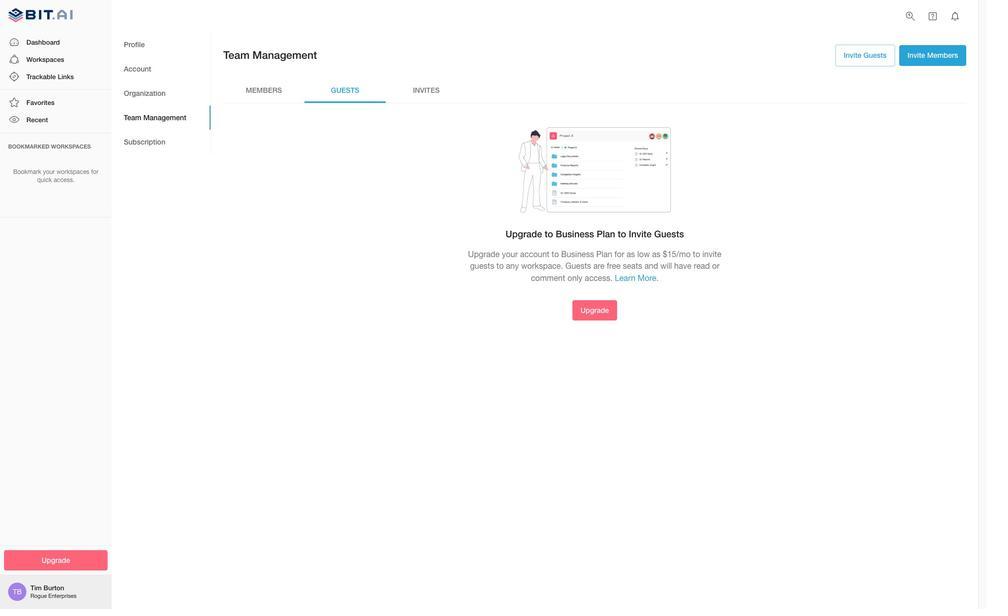 Task type: describe. For each thing, give the bounding box(es) containing it.
management inside "link"
[[143, 113, 186, 122]]

for inside upgrade your account to business plan for as low as $15/mo to invite guests to any workspace. guests are free seats and will have read or comment only access.
[[615, 250, 624, 259]]

plan inside upgrade your account to business plan for as low as $15/mo to invite guests to any workspace. guests are free seats and will have read or comment only access.
[[596, 250, 612, 259]]

to left any
[[497, 262, 504, 271]]

tab list containing profile
[[112, 32, 211, 154]]

comment
[[531, 273, 565, 282]]

tim burton rogue enterprises
[[30, 584, 76, 600]]

workspaces
[[26, 55, 64, 63]]

1 as from the left
[[627, 250, 635, 259]]

or
[[712, 262, 720, 271]]

recent button
[[0, 111, 112, 129]]

to up read
[[693, 250, 700, 259]]

1 plan from the top
[[597, 228, 615, 240]]

workspaces button
[[0, 51, 112, 68]]

$15/mo
[[663, 250, 691, 259]]

favorites
[[26, 99, 55, 107]]

1 horizontal spatial team management
[[223, 49, 317, 61]]

team management link
[[112, 106, 211, 130]]

read
[[694, 262, 710, 271]]

tab list containing members
[[223, 78, 966, 103]]

burton
[[44, 584, 64, 592]]

bookmarked workspaces
[[8, 143, 91, 149]]

free
[[607, 262, 621, 271]]

1 horizontal spatial team
[[223, 49, 250, 61]]

0 vertical spatial business
[[556, 228, 594, 240]]

tb
[[13, 588, 22, 596]]

access. inside bookmark your workspaces for quick access.
[[54, 177, 74, 184]]

favorites button
[[0, 94, 112, 111]]

guests
[[331, 86, 359, 95]]

organization
[[124, 89, 166, 97]]

guests
[[470, 262, 494, 271]]

learn
[[615, 273, 636, 282]]

account
[[124, 64, 151, 73]]

team inside "link"
[[124, 113, 141, 122]]

profile link
[[112, 32, 211, 57]]

dashboard
[[26, 38, 60, 46]]

rogue
[[30, 594, 47, 600]]

members
[[246, 86, 282, 95]]

1 horizontal spatial upgrade button
[[573, 300, 617, 321]]

1 horizontal spatial management
[[253, 49, 317, 61]]

upgrade your account to business plan for as low as $15/mo to invite guests to any workspace. guests are free seats and will have read or comment only access.
[[468, 250, 722, 282]]

profile
[[124, 40, 145, 49]]

account
[[520, 250, 550, 259]]

invite for invite guests
[[844, 51, 862, 59]]

any
[[506, 262, 519, 271]]

1 vertical spatial guests
[[654, 228, 684, 240]]

links
[[58, 73, 74, 81]]

bookmark your workspaces for quick access.
[[13, 168, 98, 184]]

invite members
[[908, 51, 958, 59]]

guests inside upgrade your account to business plan for as low as $15/mo to invite guests to any workspace. guests are free seats and will have read or comment only access.
[[565, 262, 591, 271]]

learn more. link
[[615, 273, 659, 282]]

more.
[[638, 273, 659, 282]]

invites
[[413, 86, 440, 95]]

learn more.
[[615, 273, 659, 282]]

trackable links button
[[0, 68, 112, 85]]

upgrade inside upgrade your account to business plan for as low as $15/mo to invite guests to any workspace. guests are free seats and will have read or comment only access.
[[468, 250, 500, 259]]

recent
[[26, 116, 48, 124]]



Task type: vqa. For each thing, say whether or not it's contained in the screenshot.
More. on the top of page
yes



Task type: locate. For each thing, give the bounding box(es) containing it.
upgrade down only
[[581, 306, 609, 315]]

plan
[[597, 228, 615, 240], [596, 250, 612, 259]]

as up seats
[[627, 250, 635, 259]]

2 as from the left
[[652, 250, 661, 259]]

workspaces
[[51, 143, 91, 149]]

for up free
[[615, 250, 624, 259]]

0 horizontal spatial invite
[[629, 228, 652, 240]]

access. inside upgrade your account to business plan for as low as $15/mo to invite guests to any workspace. guests are free seats and will have read or comment only access.
[[585, 273, 613, 282]]

1 horizontal spatial as
[[652, 250, 661, 259]]

tab list
[[112, 32, 211, 154], [223, 78, 966, 103]]

your inside bookmark your workspaces for quick access.
[[43, 168, 55, 175]]

1 vertical spatial business
[[561, 250, 594, 259]]

1 vertical spatial plan
[[596, 250, 612, 259]]

management
[[253, 49, 317, 61], [143, 113, 186, 122]]

access.
[[54, 177, 74, 184], [585, 273, 613, 282]]

quick
[[37, 177, 52, 184]]

trackable
[[26, 73, 56, 81]]

1 horizontal spatial your
[[502, 250, 518, 259]]

team management
[[223, 49, 317, 61], [124, 113, 186, 122]]

have
[[674, 262, 692, 271]]

access. down are
[[585, 273, 613, 282]]

for
[[91, 168, 98, 175], [615, 250, 624, 259]]

1 vertical spatial management
[[143, 113, 186, 122]]

upgrade button down only
[[573, 300, 617, 321]]

0 vertical spatial for
[[91, 168, 98, 175]]

to up workspace.
[[552, 250, 559, 259]]

business inside upgrade your account to business plan for as low as $15/mo to invite guests to any workspace. guests are free seats and will have read or comment only access.
[[561, 250, 594, 259]]

0 horizontal spatial team management
[[124, 113, 186, 122]]

upgrade button
[[573, 300, 617, 321], [4, 550, 108, 571]]

team management down organization link
[[124, 113, 186, 122]]

upgrade button up burton in the bottom of the page
[[4, 550, 108, 571]]

0 horizontal spatial access.
[[54, 177, 74, 184]]

0 horizontal spatial team
[[124, 113, 141, 122]]

0 vertical spatial upgrade button
[[573, 300, 617, 321]]

for right the workspaces
[[91, 168, 98, 175]]

team up members
[[223, 49, 250, 61]]

bookmark
[[13, 168, 41, 175]]

access. down the workspaces
[[54, 177, 74, 184]]

upgrade to business plan to invite guests
[[506, 228, 684, 240]]

upgrade up account at the right top of page
[[506, 228, 542, 240]]

your for workspaces
[[43, 168, 55, 175]]

dashboard button
[[0, 33, 112, 51]]

0 horizontal spatial upgrade button
[[4, 550, 108, 571]]

0 horizontal spatial for
[[91, 168, 98, 175]]

guests inside "button"
[[864, 51, 887, 59]]

business
[[556, 228, 594, 240], [561, 250, 594, 259]]

1 vertical spatial upgrade button
[[4, 550, 108, 571]]

your up any
[[502, 250, 518, 259]]

invite guests
[[844, 51, 887, 59]]

workspace.
[[521, 262, 563, 271]]

low
[[637, 250, 650, 259]]

upgrade up burton in the bottom of the page
[[42, 556, 70, 565]]

team up subscription
[[124, 113, 141, 122]]

seats
[[623, 262, 642, 271]]

1 horizontal spatial tab list
[[223, 78, 966, 103]]

members
[[927, 51, 958, 59]]

1 horizontal spatial access.
[[585, 273, 613, 282]]

bookmarked
[[8, 143, 49, 149]]

0 vertical spatial guests
[[864, 51, 887, 59]]

management down organization link
[[143, 113, 186, 122]]

only
[[568, 273, 583, 282]]

invite
[[844, 51, 862, 59], [908, 51, 925, 59], [629, 228, 652, 240]]

1 vertical spatial team management
[[124, 113, 186, 122]]

business up only
[[561, 250, 594, 259]]

to up account at the right top of page
[[545, 228, 553, 240]]

1 vertical spatial for
[[615, 250, 624, 259]]

1 horizontal spatial for
[[615, 250, 624, 259]]

account link
[[112, 57, 211, 81]]

organization link
[[112, 81, 211, 106]]

guests button
[[305, 78, 386, 103]]

will
[[661, 262, 672, 271]]

invite for invite members
[[908, 51, 925, 59]]

for inside bookmark your workspaces for quick access.
[[91, 168, 98, 175]]

workspaces
[[57, 168, 89, 175]]

members button
[[223, 78, 305, 103]]

as right the low
[[652, 250, 661, 259]]

invite
[[702, 250, 722, 259]]

1 horizontal spatial guests
[[654, 228, 684, 240]]

invites button
[[386, 78, 467, 103]]

0 horizontal spatial management
[[143, 113, 186, 122]]

0 vertical spatial access.
[[54, 177, 74, 184]]

2 vertical spatial guests
[[565, 262, 591, 271]]

0 vertical spatial your
[[43, 168, 55, 175]]

0 horizontal spatial tab list
[[112, 32, 211, 154]]

1 horizontal spatial invite
[[844, 51, 862, 59]]

team
[[223, 49, 250, 61], [124, 113, 141, 122]]

upgrade
[[506, 228, 542, 240], [468, 250, 500, 259], [581, 306, 609, 315], [42, 556, 70, 565]]

0 vertical spatial plan
[[597, 228, 615, 240]]

0 vertical spatial team management
[[223, 49, 317, 61]]

0 horizontal spatial as
[[627, 250, 635, 259]]

as
[[627, 250, 635, 259], [652, 250, 661, 259]]

1 vertical spatial access.
[[585, 273, 613, 282]]

team management inside "link"
[[124, 113, 186, 122]]

guests
[[864, 51, 887, 59], [654, 228, 684, 240], [565, 262, 591, 271]]

to
[[545, 228, 553, 240], [618, 228, 626, 240], [552, 250, 559, 259], [693, 250, 700, 259], [497, 262, 504, 271]]

2 horizontal spatial guests
[[864, 51, 887, 59]]

to up free
[[618, 228, 626, 240]]

invite members button
[[899, 45, 966, 66]]

trackable links
[[26, 73, 74, 81]]

2 horizontal spatial invite
[[908, 51, 925, 59]]

your
[[43, 168, 55, 175], [502, 250, 518, 259]]

and
[[645, 262, 658, 271]]

your inside upgrade your account to business plan for as low as $15/mo to invite guests to any workspace. guests are free seats and will have read or comment only access.
[[502, 250, 518, 259]]

1 vertical spatial your
[[502, 250, 518, 259]]

0 horizontal spatial your
[[43, 168, 55, 175]]

business up upgrade your account to business plan for as low as $15/mo to invite guests to any workspace. guests are free seats and will have read or comment only access.
[[556, 228, 594, 240]]

subscription
[[124, 137, 165, 146]]

upgrade up guests
[[468, 250, 500, 259]]

0 horizontal spatial guests
[[565, 262, 591, 271]]

1 vertical spatial team
[[124, 113, 141, 122]]

invite guests button
[[835, 45, 895, 66]]

tim
[[30, 584, 42, 592]]

enterprises
[[48, 594, 76, 600]]

subscription link
[[112, 130, 211, 154]]

2 plan from the top
[[596, 250, 612, 259]]

are
[[593, 262, 605, 271]]

management up members
[[253, 49, 317, 61]]

0 vertical spatial management
[[253, 49, 317, 61]]

team management up members
[[223, 49, 317, 61]]

your up quick
[[43, 168, 55, 175]]

your for account
[[502, 250, 518, 259]]

0 vertical spatial team
[[223, 49, 250, 61]]



